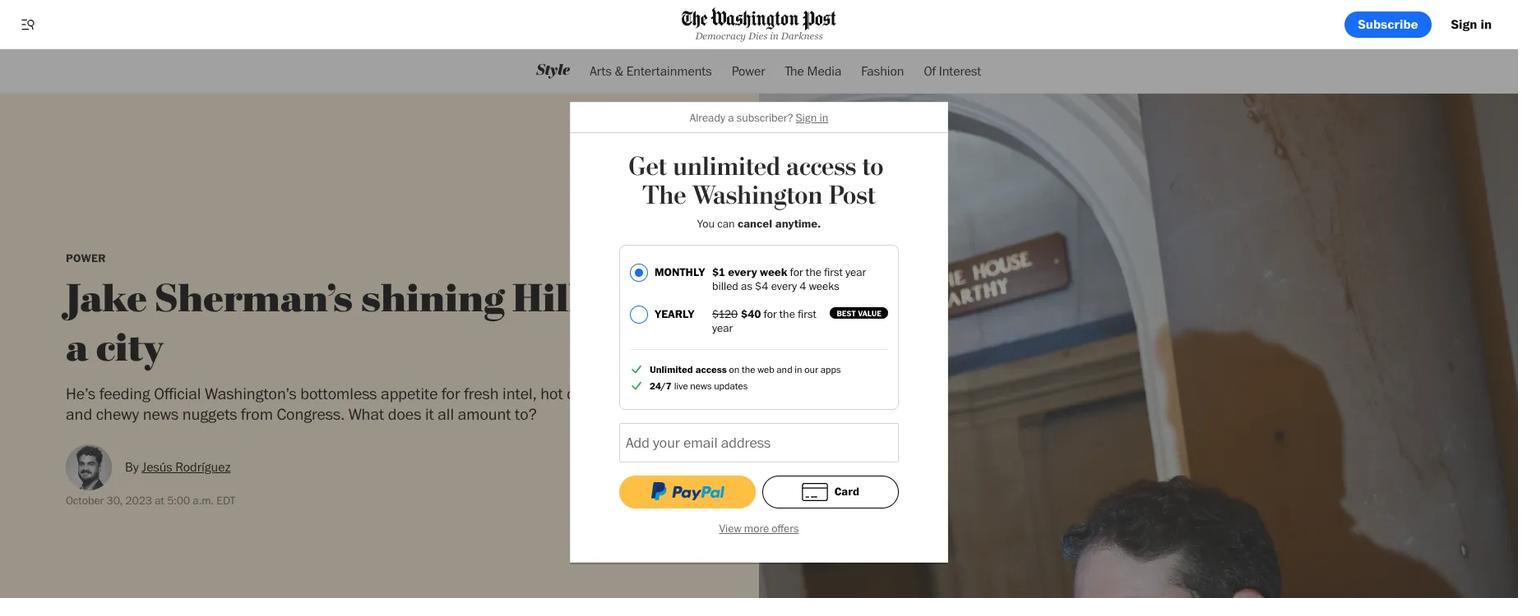 Task type: vqa. For each thing, say whether or not it's contained in the screenshot.
avoid
no



Task type: describe. For each thing, give the bounding box(es) containing it.
&
[[615, 63, 623, 79]]

washington's
[[205, 384, 297, 404]]

offers
[[772, 522, 799, 535]]

all
[[438, 405, 454, 424]]

subscribe
[[1358, 16, 1418, 32]]

first inside monthly $1 every week for the first year billed as $4 every 4 weeks
[[824, 266, 843, 279]]

democracy
[[695, 30, 746, 42]]

feeding
[[99, 384, 150, 404]]

arts & entertainments link
[[590, 49, 712, 93]]

unlimited
[[673, 151, 780, 183]]

the inside for the first year
[[779, 307, 795, 321]]

yearly
[[655, 307, 694, 321]]

of
[[924, 63, 936, 79]]

arts
[[590, 63, 612, 79]]

Email address email field
[[619, 423, 899, 463]]

what
[[348, 405, 384, 424]]

the inside monthly $1 every week for the first year billed as $4 every 4 weeks
[[806, 266, 821, 279]]

democracy dies in darkness
[[695, 30, 823, 42]]

year inside for the first year
[[712, 322, 733, 335]]

the media link
[[785, 49, 842, 93]]

already a subscriber? sign in
[[690, 111, 828, 124]]

more
[[744, 522, 769, 535]]

chewy
[[96, 405, 139, 424]]

apps
[[821, 363, 841, 376]]

and inside the 'he's feeding official washington's bottomless appetite for fresh intel, hot drama and chewy news nuggets from congress. what does it all amount to?'
[[66, 405, 92, 424]]

intel,
[[503, 384, 537, 404]]

best value
[[837, 308, 882, 318]]

post
[[829, 180, 876, 212]]

to
[[862, 151, 884, 183]]

hill
[[512, 276, 582, 323]]

a.m.
[[193, 494, 214, 507]]

democracy dies in darkness link
[[682, 8, 836, 42]]

congress.
[[277, 405, 345, 424]]

0 horizontal spatial power link
[[66, 251, 106, 264]]

get unlimited access to the washington post you can cancel anytime.
[[628, 151, 890, 231]]

24/7 live news updates
[[650, 380, 748, 392]]

washington
[[692, 180, 823, 212]]

hot
[[540, 384, 563, 404]]

from
[[241, 405, 273, 424]]

the inside get unlimited access to the washington post you can cancel anytime.
[[642, 180, 686, 212]]

news inside the 'he's feeding official washington's bottomless appetite for fresh intel, hot drama and chewy news nuggets from congress. what does it all amount to?'
[[143, 405, 179, 424]]

darkness
[[781, 30, 823, 42]]

you
[[697, 217, 715, 231]]

first inside for the first year
[[798, 307, 816, 321]]

$4
[[755, 280, 768, 293]]

live
[[674, 380, 688, 392]]

fashion
[[861, 63, 904, 79]]

0 horizontal spatial sign
[[796, 111, 817, 124]]

of interest
[[924, 63, 981, 79]]

nuggets
[[182, 405, 237, 424]]

jake
[[66, 276, 147, 323]]

bottomless
[[300, 384, 377, 404]]

$1
[[712, 266, 725, 279]]

for inside for the first year
[[764, 307, 777, 321]]

amount
[[458, 405, 511, 424]]

view more offers link
[[571, 516, 947, 543]]

$40
[[741, 307, 761, 321]]

primary element
[[0, 0, 1518, 49]]

official
[[154, 384, 201, 404]]

rodríguez
[[175, 460, 231, 475]]

of interest link
[[924, 49, 981, 93]]

unlimited access on the web and in our apps
[[650, 363, 841, 376]]

year inside monthly $1 every week for the first year billed as $4 every 4 weeks
[[845, 266, 866, 279]]

october 30, 2023 at 5:00 a.m. edt
[[66, 494, 235, 507]]

billed
[[712, 280, 738, 293]]

subscribe link
[[1345, 11, 1431, 37]]

1 horizontal spatial every
[[771, 280, 797, 293]]

get
[[628, 151, 667, 183]]

media
[[807, 63, 842, 79]]

our
[[805, 363, 818, 376]]

web
[[758, 363, 774, 376]]

1 vertical spatial on
[[729, 363, 740, 376]]

view
[[719, 522, 741, 535]]

0 vertical spatial power link
[[732, 49, 765, 93]]

sign in
[[1451, 16, 1492, 32]]



Task type: locate. For each thing, give the bounding box(es) containing it.
as
[[741, 280, 752, 293]]

1 vertical spatial sign in link
[[796, 111, 828, 124]]

drama
[[567, 384, 612, 404]]

the media
[[785, 63, 842, 79]]

sign inside the primary element
[[1451, 16, 1477, 32]]

1 horizontal spatial power link
[[732, 49, 765, 93]]

1 horizontal spatial sign
[[1451, 16, 1477, 32]]

1 vertical spatial and
[[66, 405, 92, 424]]

2 horizontal spatial for
[[790, 266, 803, 279]]

the inside the media link
[[785, 63, 804, 79]]

0 horizontal spatial the
[[642, 180, 686, 212]]

sign right subscribe
[[1451, 16, 1477, 32]]

1 horizontal spatial first
[[824, 266, 843, 279]]

1 vertical spatial every
[[771, 280, 797, 293]]

dies
[[748, 30, 768, 42]]

first up weeks
[[824, 266, 843, 279]]

1 vertical spatial for
[[764, 307, 777, 321]]

to?
[[515, 405, 537, 424]]

every
[[728, 266, 757, 279], [771, 280, 797, 293]]

0 horizontal spatial a
[[66, 326, 88, 373]]

the up weeks
[[806, 266, 821, 279]]

arts & entertainments
[[590, 63, 712, 79]]

0 vertical spatial the
[[806, 266, 821, 279]]

for up all
[[442, 384, 460, 404]]

sign in link
[[1438, 11, 1505, 37], [796, 111, 828, 124]]

0 horizontal spatial year
[[712, 322, 733, 335]]

can
[[717, 217, 735, 231]]

the left media
[[785, 63, 804, 79]]

every down week
[[771, 280, 797, 293]]

power up the jake
[[66, 251, 106, 264]]

1 vertical spatial the
[[779, 307, 795, 321]]

1 horizontal spatial the
[[785, 63, 804, 79]]

1 horizontal spatial access
[[786, 151, 856, 183]]

1 horizontal spatial a
[[728, 111, 734, 124]]

power link up the jake
[[66, 251, 106, 264]]

1 horizontal spatial news
[[690, 380, 712, 392]]

1 horizontal spatial on
[[729, 363, 740, 376]]

subscriber?
[[737, 111, 793, 124]]

1 vertical spatial year
[[712, 322, 733, 335]]

interest
[[939, 63, 981, 79]]

0 horizontal spatial on
[[590, 276, 639, 323]]

city
[[96, 326, 164, 373]]

the washington post homepage. image
[[682, 8, 836, 31]]

jesús
[[142, 460, 172, 475]]

for the first year
[[712, 307, 816, 335]]

on
[[590, 276, 639, 323], [729, 363, 740, 376]]

0 horizontal spatial sign in link
[[796, 111, 828, 124]]

on up updates
[[729, 363, 740, 376]]

0 vertical spatial for
[[790, 266, 803, 279]]

in
[[1481, 16, 1492, 32], [770, 30, 779, 42], [819, 111, 828, 124], [795, 363, 802, 376]]

1 vertical spatial access
[[695, 363, 727, 376]]

anytime.
[[775, 217, 821, 231]]

the right $40
[[779, 307, 795, 321]]

access up 24/7 live news updates
[[695, 363, 727, 376]]

2023
[[125, 494, 152, 507]]

on left yearly
[[590, 276, 639, 323]]

1 horizontal spatial year
[[845, 266, 866, 279]]

2 vertical spatial for
[[442, 384, 460, 404]]

0 vertical spatial the
[[785, 63, 804, 79]]

does
[[388, 405, 421, 424]]

0 vertical spatial first
[[824, 266, 843, 279]]

0 vertical spatial sign
[[1451, 16, 1477, 32]]

year
[[845, 266, 866, 279], [712, 322, 733, 335]]

0 vertical spatial power
[[732, 63, 765, 79]]

0 vertical spatial sign in link
[[1438, 11, 1505, 37]]

the
[[785, 63, 804, 79], [642, 180, 686, 212]]

for inside the 'he's feeding official washington's bottomless appetite for fresh intel, hot drama and chewy news nuggets from congress. what does it all amount to?'
[[442, 384, 460, 404]]

shining
[[361, 276, 504, 323]]

for
[[790, 266, 803, 279], [764, 307, 777, 321], [442, 384, 460, 404]]

every up as
[[728, 266, 757, 279]]

0 horizontal spatial and
[[66, 405, 92, 424]]

the up monthly
[[642, 180, 686, 212]]

it
[[425, 405, 434, 424]]

view more offers
[[719, 522, 799, 535]]

$120
[[712, 307, 738, 321]]

sign right subscriber?
[[796, 111, 817, 124]]

a up he's at the left of the page
[[66, 326, 88, 373]]

0 horizontal spatial the
[[742, 363, 755, 376]]

a right already
[[728, 111, 734, 124]]

0 horizontal spatial news
[[143, 405, 179, 424]]

4
[[800, 280, 806, 293]]

paypal image
[[651, 483, 724, 501]]

0 horizontal spatial access
[[695, 363, 727, 376]]

monthly $1 every week for the first year billed as $4 every 4 weeks
[[655, 266, 866, 293]]

1 horizontal spatial the
[[779, 307, 795, 321]]

jake sherman's shining hill on a city
[[66, 276, 639, 373]]

0 horizontal spatial every
[[728, 266, 757, 279]]

0 vertical spatial and
[[777, 363, 792, 376]]

0 horizontal spatial power
[[66, 251, 106, 264]]

5:00
[[167, 494, 190, 507]]

first
[[824, 266, 843, 279], [798, 307, 816, 321]]

cancel
[[738, 217, 772, 231]]

news right live
[[690, 380, 712, 392]]

card
[[834, 485, 859, 498]]

and right web
[[777, 363, 792, 376]]

year up best value
[[845, 266, 866, 279]]

he's feeding official washington's bottomless appetite for fresh intel, hot drama and chewy news nuggets from congress. what does it all amount to?
[[66, 384, 612, 424]]

1 horizontal spatial and
[[777, 363, 792, 376]]

0 vertical spatial every
[[728, 266, 757, 279]]

monthly
[[655, 266, 705, 279]]

on inside jake sherman's shining hill on a city
[[590, 276, 639, 323]]

year down $120
[[712, 322, 733, 335]]

24/7
[[650, 380, 671, 392]]

$120 $40
[[712, 307, 761, 321]]

fashion link
[[861, 49, 904, 93]]

for up 4
[[790, 266, 803, 279]]

already
[[690, 111, 725, 124]]

news down official
[[143, 405, 179, 424]]

1 vertical spatial first
[[798, 307, 816, 321]]

weeks
[[809, 280, 839, 293]]

october
[[66, 494, 104, 507]]

for inside monthly $1 every week for the first year billed as $4 every 4 weeks
[[790, 266, 803, 279]]

for right $40
[[764, 307, 777, 321]]

0 horizontal spatial first
[[798, 307, 816, 321]]

0 vertical spatial a
[[728, 111, 734, 124]]

week
[[760, 266, 787, 279]]

the
[[806, 266, 821, 279], [779, 307, 795, 321], [742, 363, 755, 376]]

access inside get unlimited access to the washington post you can cancel anytime.
[[786, 151, 856, 183]]

0 vertical spatial news
[[690, 380, 712, 392]]

appetite
[[381, 384, 438, 404]]

access
[[786, 151, 856, 183], [695, 363, 727, 376]]

1 vertical spatial the
[[642, 180, 686, 212]]

entertainments
[[626, 63, 712, 79]]

0 vertical spatial on
[[590, 276, 639, 323]]

at
[[155, 494, 164, 507]]

0 vertical spatial access
[[786, 151, 856, 183]]

tagline, democracy dies in darkness element
[[682, 30, 836, 42]]

1 horizontal spatial sign in link
[[1438, 11, 1505, 37]]

sherman's
[[155, 276, 353, 323]]

the left web
[[742, 363, 755, 376]]

power down dies
[[732, 63, 765, 79]]

2 vertical spatial the
[[742, 363, 755, 376]]

0 vertical spatial year
[[845, 266, 866, 279]]

power link down dies
[[732, 49, 765, 93]]

first down 4
[[798, 307, 816, 321]]

edt
[[216, 494, 235, 507]]

access left 'to'
[[786, 151, 856, 183]]

value
[[858, 308, 882, 318]]

search and browse sections image
[[20, 16, 36, 32]]

30,
[[106, 494, 123, 507]]

1 horizontal spatial for
[[764, 307, 777, 321]]

a inside jake sherman's shining hill on a city
[[66, 326, 88, 373]]

1 vertical spatial news
[[143, 405, 179, 424]]

2 horizontal spatial the
[[806, 266, 821, 279]]

by jesús rodríguez
[[125, 460, 231, 475]]

by
[[125, 460, 139, 475]]

best
[[837, 308, 856, 318]]

0 horizontal spatial for
[[442, 384, 460, 404]]

and down he's at the left of the page
[[66, 405, 92, 424]]

updates
[[714, 380, 748, 392]]

1 vertical spatial a
[[66, 326, 88, 373]]

1 horizontal spatial power
[[732, 63, 765, 79]]

fresh
[[464, 384, 499, 404]]

1 vertical spatial power link
[[66, 251, 106, 264]]

1 vertical spatial power
[[66, 251, 106, 264]]

1 vertical spatial sign
[[796, 111, 817, 124]]

power
[[732, 63, 765, 79], [66, 251, 106, 264]]

unlimited
[[650, 363, 693, 376]]

power link
[[732, 49, 765, 93], [66, 251, 106, 264]]



